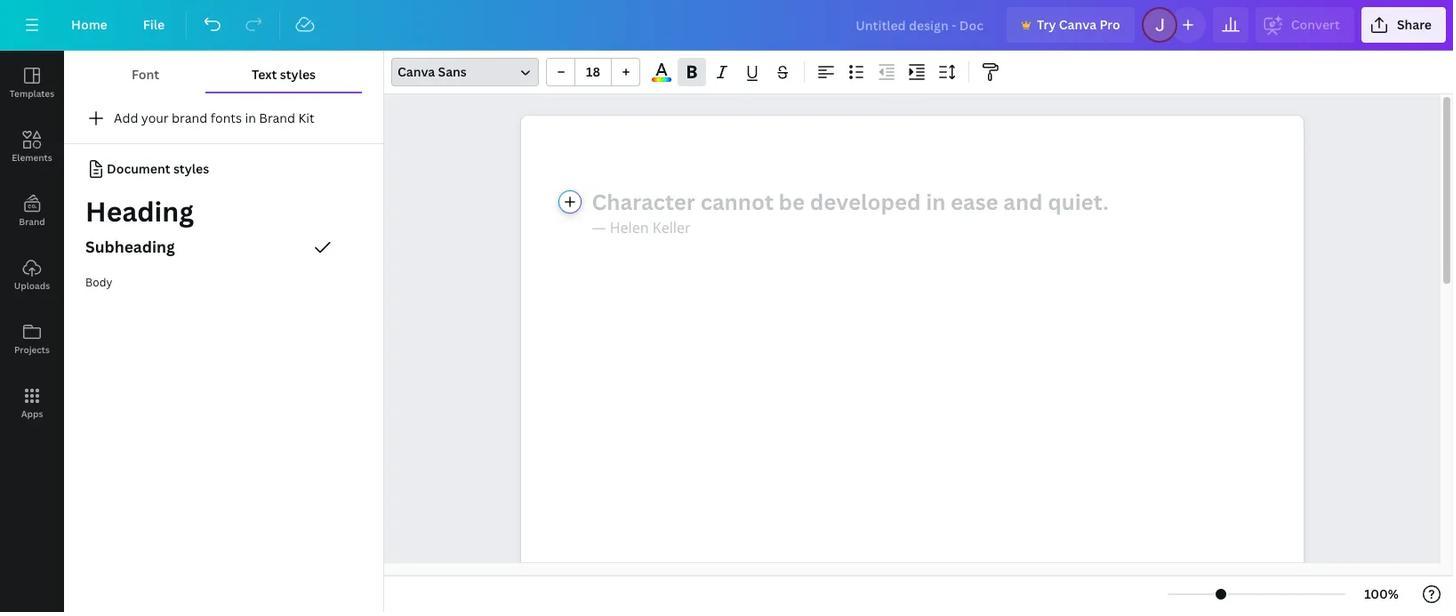 Task type: describe. For each thing, give the bounding box(es) containing it.
sans
[[438, 63, 467, 80]]

apps
[[21, 407, 43, 420]]

file button
[[129, 7, 179, 43]]

share button
[[1362, 7, 1447, 43]]

heading
[[85, 193, 194, 230]]

projects button
[[0, 307, 64, 371]]

styles for document styles
[[173, 160, 209, 177]]

Design title text field
[[842, 7, 1000, 43]]

apps button
[[0, 371, 64, 435]]

brand inside button
[[19, 215, 45, 228]]

canva sans
[[398, 63, 467, 80]]

elements
[[12, 151, 52, 164]]

add your brand fonts in brand kit button
[[64, 101, 383, 136]]

home
[[71, 16, 107, 33]]

color range image
[[652, 78, 672, 82]]

try canva pro button
[[1007, 7, 1135, 43]]

canva inside button
[[1060, 16, 1097, 33]]

home link
[[57, 7, 122, 43]]

templates
[[10, 87, 54, 100]]

kit
[[298, 109, 315, 126]]

main menu bar
[[0, 0, 1454, 51]]

templates button
[[0, 51, 64, 115]]

projects
[[14, 343, 50, 356]]

100% button
[[1353, 580, 1411, 609]]

canva inside popup button
[[398, 63, 435, 80]]

– – number field
[[581, 63, 606, 80]]

side panel tab list
[[0, 51, 64, 435]]

add
[[114, 109, 138, 126]]

subheading button
[[64, 230, 383, 265]]

subheading
[[85, 236, 175, 257]]

brand inside button
[[259, 109, 295, 126]]

document styles
[[107, 160, 209, 177]]



Task type: locate. For each thing, give the bounding box(es) containing it.
canva left sans
[[398, 63, 435, 80]]

in
[[245, 109, 256, 126]]

brand button
[[0, 179, 64, 243]]

body button
[[64, 265, 383, 301]]

font
[[132, 66, 159, 83]]

None text field
[[521, 116, 1304, 612]]

1 vertical spatial styles
[[173, 160, 209, 177]]

0 horizontal spatial styles
[[173, 160, 209, 177]]

styles right text
[[280, 66, 316, 83]]

0 vertical spatial brand
[[259, 109, 295, 126]]

body
[[85, 275, 112, 290]]

file
[[143, 16, 165, 33]]

add your brand fonts in brand kit
[[114, 109, 315, 126]]

styles
[[280, 66, 316, 83], [173, 160, 209, 177]]

text styles
[[252, 66, 316, 83]]

text styles button
[[206, 58, 362, 92]]

elements button
[[0, 115, 64, 179]]

your
[[141, 109, 169, 126]]

1 horizontal spatial brand
[[259, 109, 295, 126]]

share
[[1398, 16, 1432, 33]]

uploads
[[14, 279, 50, 292]]

text
[[252, 66, 277, 83]]

document
[[107, 160, 170, 177]]

uploads button
[[0, 243, 64, 307]]

heading button
[[64, 190, 383, 233]]

1 horizontal spatial canva
[[1060, 16, 1097, 33]]

brand right "in" on the left of the page
[[259, 109, 295, 126]]

brand
[[259, 109, 295, 126], [19, 215, 45, 228]]

0 vertical spatial canva
[[1060, 16, 1097, 33]]

canva sans button
[[391, 58, 539, 86]]

styles for text styles
[[280, 66, 316, 83]]

convert button
[[1256, 7, 1355, 43]]

styles inside button
[[280, 66, 316, 83]]

100%
[[1365, 585, 1399, 602]]

fonts
[[211, 109, 242, 126]]

0 horizontal spatial brand
[[19, 215, 45, 228]]

brand
[[172, 109, 208, 126]]

pro
[[1100, 16, 1121, 33]]

1 vertical spatial canva
[[398, 63, 435, 80]]

1 vertical spatial brand
[[19, 215, 45, 228]]

0 vertical spatial styles
[[280, 66, 316, 83]]

canva
[[1060, 16, 1097, 33], [398, 63, 435, 80]]

0 horizontal spatial canva
[[398, 63, 435, 80]]

group
[[546, 58, 641, 86]]

1 horizontal spatial styles
[[280, 66, 316, 83]]

styles down brand
[[173, 160, 209, 177]]

try
[[1037, 16, 1057, 33]]

convert
[[1292, 16, 1341, 33]]

canva right try
[[1060, 16, 1097, 33]]

try canva pro
[[1037, 16, 1121, 33]]

font button
[[85, 58, 206, 92]]

brand up "uploads" button at the left of page
[[19, 215, 45, 228]]



Task type: vqa. For each thing, say whether or not it's contained in the screenshot.
security
no



